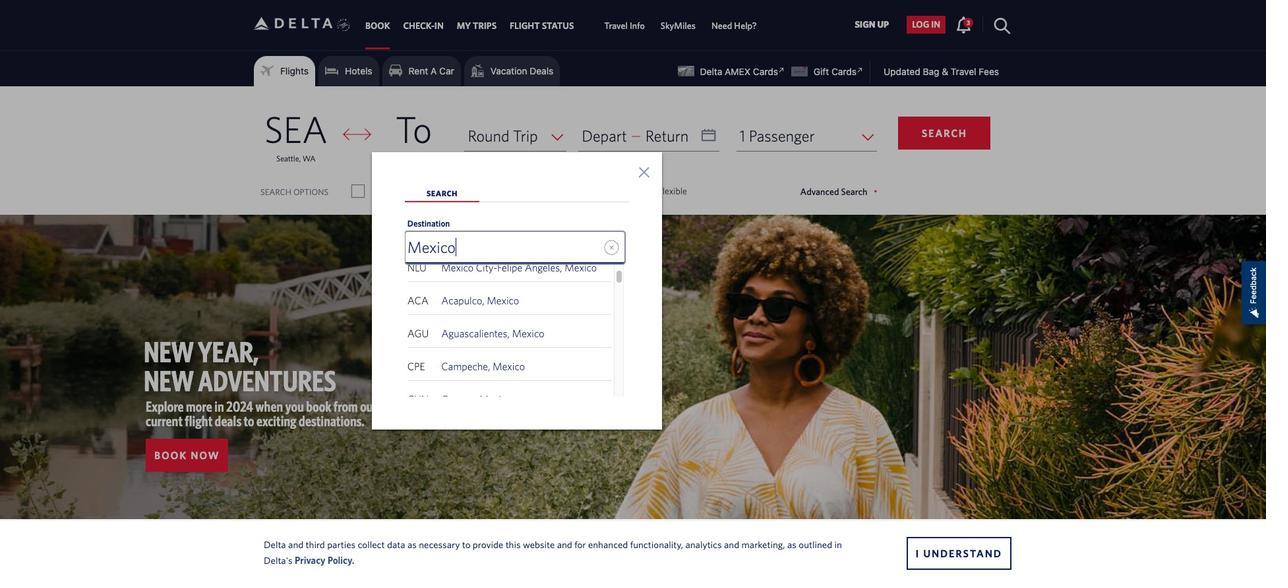 Task type: vqa. For each thing, say whether or not it's contained in the screenshot.
second This link opens another site in a new window that may not follow the same accessibility policies as Delta Air Lines. icon
no



Task type: locate. For each thing, give the bounding box(es) containing it.
0 vertical spatial travel
[[604, 21, 628, 31]]

delta left amex
[[700, 66, 723, 77]]

wa
[[303, 154, 316, 163]]

1 horizontal spatial search
[[427, 189, 458, 198]]

skymiles link
[[661, 14, 696, 38]]

1 horizontal spatial book
[[365, 21, 390, 31]]

and right analytics
[[724, 539, 740, 550]]

this
[[506, 539, 521, 550]]

vacation
[[491, 65, 527, 77]]

help?
[[734, 21, 757, 31]]

travel info link
[[604, 14, 645, 38]]

2 vertical spatial in
[[835, 539, 842, 550]]

in inside 'explore more in 2024 when you book from our current flight deals to exciting destinations.'
[[214, 398, 224, 415]]

0 vertical spatial in
[[932, 19, 941, 30]]

book link
[[365, 14, 390, 38]]

1 vertical spatial book
[[154, 450, 187, 462]]

1 horizontal spatial cards
[[832, 66, 857, 77]]

sign up
[[855, 19, 889, 30]]

need help? link
[[712, 14, 757, 38]]

0 horizontal spatial search
[[261, 187, 292, 197]]

options
[[294, 187, 329, 197]]

acapulco, mexico
[[441, 295, 519, 307]]

log in button
[[907, 16, 946, 34]]

1 horizontal spatial as
[[788, 539, 797, 550]]

gift cards
[[814, 66, 857, 77]]

2024
[[226, 398, 253, 415]]

delta and third parties collect data as necessary to provide this website and for enhanced functionality, analytics and marketing, as outlined in delta's
[[264, 539, 842, 566]]

2 and from the left
[[557, 539, 572, 550]]

as right "data"
[[408, 539, 417, 550]]

privacy policy.
[[295, 555, 355, 566]]

1 vertical spatial to
[[462, 539, 471, 550]]

0 horizontal spatial travel
[[604, 21, 628, 31]]

hotels
[[345, 65, 372, 77]]

fees
[[979, 66, 999, 77]]

with
[[394, 186, 411, 197]]

campeche, mexico
[[441, 361, 525, 373]]

flights link
[[261, 61, 309, 81]]

delta's
[[264, 555, 293, 566]]

now
[[191, 450, 220, 462]]

1 horizontal spatial travel
[[951, 66, 977, 77]]

my
[[457, 21, 471, 31]]

updated bag & travel fees
[[884, 66, 999, 77]]

to left provide
[[462, 539, 471, 550]]

book right skyteam image
[[365, 21, 390, 31]]

check-in link
[[403, 14, 444, 38]]

1 cards from the left
[[753, 66, 778, 77]]

1 horizontal spatial to
[[462, 539, 471, 550]]

0 vertical spatial tab list
[[359, 0, 765, 50]]

0 horizontal spatial in
[[214, 398, 224, 415]]

tab list containing book
[[359, 0, 765, 50]]

1 horizontal spatial delta
[[700, 66, 723, 77]]

website
[[523, 539, 555, 550]]

cards right amex
[[753, 66, 778, 77]]

year,
[[198, 335, 258, 369]]

gift cards link
[[792, 66, 857, 77]]

are
[[646, 186, 658, 197]]

book inside tab list
[[365, 21, 390, 31]]

bag
[[923, 66, 940, 77]]

in
[[435, 21, 444, 31]]

1 vertical spatial delta
[[264, 539, 286, 550]]

0 horizontal spatial cards
[[753, 66, 778, 77]]

search down &
[[922, 127, 968, 139]]

2 horizontal spatial and
[[724, 539, 740, 550]]

mexico right aguascalientes,
[[512, 328, 545, 340]]

search inside button
[[922, 127, 968, 139]]

as
[[408, 539, 417, 550], [788, 539, 797, 550]]

0 horizontal spatial book
[[154, 450, 187, 462]]

cancun, mexico
[[441, 394, 512, 406]]

tab list
[[359, 0, 765, 50], [405, 185, 629, 586]]

Destination text field
[[406, 232, 625, 264]]

to
[[244, 413, 254, 429], [462, 539, 471, 550]]

book inside book now link
[[154, 450, 187, 462]]

in right the outlined
[[835, 539, 842, 550]]

search for search button
[[922, 127, 968, 139]]

book for book
[[365, 21, 390, 31]]

cards right gift
[[832, 66, 857, 77]]

flight status link
[[510, 14, 574, 38]]

mexico city-felipe ángeles, mexico
[[441, 262, 597, 274]]

tab list containing nlu
[[405, 185, 629, 586]]

new
[[144, 335, 194, 369], [144, 364, 194, 398]]

and left the for on the bottom of the page
[[557, 539, 572, 550]]

travel left info on the top of the page
[[604, 21, 628, 31]]

delta for delta amex cards
[[700, 66, 723, 77]]

travel inside tab list
[[604, 21, 628, 31]]

mexico down aguascalientes, mexico at the bottom left
[[493, 361, 525, 373]]

in right the more
[[214, 398, 224, 415]]

policy.
[[328, 555, 355, 566]]

search left options
[[261, 187, 292, 197]]

understand
[[924, 548, 1003, 560]]

necessary
[[419, 539, 460, 550]]

0 horizontal spatial as
[[408, 539, 417, 550]]

search up destination
[[427, 189, 458, 198]]

updated
[[884, 66, 921, 77]]

aca
[[408, 295, 429, 307]]

nlu
[[408, 262, 427, 274]]

1 vertical spatial tab list
[[405, 185, 629, 586]]

0 vertical spatial delta
[[700, 66, 723, 77]]

0 vertical spatial book
[[365, 21, 390, 31]]

log in
[[912, 19, 941, 30]]

as left the outlined
[[788, 539, 797, 550]]

campeche,
[[441, 361, 490, 373]]

1 horizontal spatial and
[[557, 539, 572, 550]]

1 horizontal spatial in
[[835, 539, 842, 550]]

rent a car
[[409, 65, 454, 77]]

mexico for acapulco, mexico
[[487, 295, 519, 307]]

0 horizontal spatial delta
[[264, 539, 286, 550]]

vacation deals
[[491, 65, 554, 77]]

travel info
[[604, 21, 645, 31]]

sea seattle, wa
[[264, 108, 328, 163]]

log
[[912, 19, 930, 30]]

2 horizontal spatial search
[[922, 127, 968, 139]]

None text field
[[579, 121, 720, 152]]

destination
[[408, 219, 450, 229]]

book
[[306, 398, 331, 415]]

flexible
[[660, 186, 687, 197]]

1 vertical spatial in
[[214, 398, 224, 415]]

mexico left city-
[[441, 262, 474, 274]]

0 horizontal spatial to
[[244, 413, 254, 429]]

book left now
[[154, 450, 187, 462]]

rent a car link
[[389, 61, 454, 81]]

exciting
[[257, 413, 297, 429]]

acapulco,
[[441, 295, 485, 307]]

delta inside delta and third parties collect data as necessary to provide this website and for enhanced functionality, analytics and marketing, as outlined in delta's
[[264, 539, 286, 550]]

and left third on the left bottom of page
[[288, 539, 304, 550]]

0 horizontal spatial and
[[288, 539, 304, 550]]

my trips
[[457, 21, 497, 31]]

mexico down campeche, mexico
[[479, 394, 512, 406]]

delta amex cards
[[700, 66, 778, 77]]

aguascalientes,
[[441, 328, 510, 340]]

in right log
[[932, 19, 941, 30]]

and
[[288, 539, 304, 550], [557, 539, 572, 550], [724, 539, 740, 550]]

​
[[457, 185, 459, 197]]

sea
[[264, 108, 328, 150]]

analytics
[[686, 539, 722, 550]]

agu
[[408, 328, 429, 340]]

2 horizontal spatial in
[[932, 19, 941, 30]]

a
[[431, 65, 437, 77]]

in
[[932, 19, 941, 30], [214, 398, 224, 415], [835, 539, 842, 550]]

1 vertical spatial travel
[[951, 66, 977, 77]]

search link
[[405, 185, 480, 203]]

our
[[360, 398, 377, 415]]

travel right &
[[951, 66, 977, 77]]

0 vertical spatial to
[[244, 413, 254, 429]]

delta up delta's
[[264, 539, 286, 550]]

rent
[[409, 65, 428, 77]]

to right deals
[[244, 413, 254, 429]]

mexico down felipe
[[487, 295, 519, 307]]



Task type: describe. For each thing, give the bounding box(es) containing it.
1 and from the left
[[288, 539, 304, 550]]

book now link
[[146, 439, 229, 472]]

outlined
[[799, 539, 833, 550]]

third
[[306, 539, 325, 550]]

shop
[[373, 186, 392, 197]]

to link
[[372, 108, 456, 163]]

to inside 'explore more in 2024 when you book from our current flight deals to exciting destinations.'
[[244, 413, 254, 429]]

delta amex cards link
[[678, 66, 778, 77]]

3 and from the left
[[724, 539, 740, 550]]

delta for delta and third parties collect data as necessary to provide this website and for enhanced functionality, analytics and marketing, as outlined in delta's
[[264, 539, 286, 550]]

my dates are flexible
[[608, 186, 687, 197]]

mexico for campeche, mexico
[[493, 361, 525, 373]]

check-
[[403, 21, 435, 31]]

skyteam image
[[337, 5, 350, 46]]

check-in
[[403, 21, 444, 31]]

none text field inside "book" tab panel
[[579, 121, 720, 152]]

explore
[[146, 398, 184, 415]]

i understand
[[916, 548, 1003, 560]]

book now
[[154, 450, 220, 462]]

i
[[916, 548, 920, 560]]

provide
[[473, 539, 504, 550]]

search button
[[899, 117, 991, 150]]

1 as from the left
[[408, 539, 417, 550]]

functionality,
[[630, 539, 683, 550]]

explore more in 2024 when you book from our current flight deals to exciting destinations.
[[146, 398, 377, 429]]

i understand button
[[907, 537, 1012, 570]]

flight status
[[510, 21, 574, 31]]

aguascalientes, mexico
[[441, 328, 545, 340]]

my
[[608, 186, 621, 197]]

more
[[186, 398, 212, 415]]

miles
[[413, 186, 434, 197]]

book tab panel
[[0, 86, 1267, 215]]

amex
[[725, 66, 751, 77]]

flights
[[280, 65, 309, 77]]

book for book now
[[154, 450, 187, 462]]

to inside delta and third parties collect data as necessary to provide this website and for enhanced functionality, analytics and marketing, as outlined in delta's
[[462, 539, 471, 550]]

cpe
[[408, 361, 425, 373]]

seattle,
[[276, 154, 301, 163]]

destinations.
[[299, 413, 365, 429]]

flight
[[510, 21, 540, 31]]

mexico for cancun, mexico
[[479, 394, 512, 406]]

2 new from the top
[[144, 364, 194, 398]]

shop with miles
[[373, 186, 434, 197]]

mexico for aguascalientes, mexico
[[512, 328, 545, 340]]

deals
[[530, 65, 554, 77]]

privacy
[[295, 555, 326, 566]]

ángeles,
[[525, 262, 562, 274]]

need help?
[[712, 21, 757, 31]]

city-
[[476, 262, 497, 274]]

&
[[942, 66, 949, 77]]

in inside delta and third parties collect data as necessary to provide this website and for enhanced functionality, analytics and marketing, as outlined in delta's
[[835, 539, 842, 550]]

marketing,
[[742, 539, 785, 550]]

in inside log in 'button'
[[932, 19, 941, 30]]

my trips link
[[457, 14, 497, 38]]

up
[[878, 19, 889, 30]]

vacation deals link
[[471, 61, 554, 81]]

trips
[[473, 21, 497, 31]]

2 cards from the left
[[832, 66, 857, 77]]

car
[[439, 65, 454, 77]]

you
[[285, 398, 304, 415]]

when
[[256, 398, 283, 415]]

adventures
[[198, 364, 336, 398]]

from
[[334, 398, 358, 415]]

dates
[[623, 186, 644, 197]]

status
[[542, 21, 574, 31]]

delta air lines image
[[254, 3, 333, 44]]

collect
[[358, 539, 385, 550]]

sign up link
[[850, 16, 895, 34]]

2 as from the left
[[788, 539, 797, 550]]

current
[[146, 413, 183, 429]]

3 link
[[956, 16, 974, 33]]

data
[[387, 539, 405, 550]]

3
[[967, 18, 971, 26]]

mexico right ángeles,
[[565, 262, 597, 274]]

search for search options
[[261, 187, 292, 197]]

skymiles
[[661, 21, 696, 31]]

for
[[575, 539, 586, 550]]

privacy policy. link
[[295, 555, 355, 566]]

1 new from the top
[[144, 335, 194, 369]]

Shop with Miles checkbox
[[352, 185, 364, 198]]

info
[[630, 21, 645, 31]]

explore more in 2024 when you book from our current flight deals to exciting destinations. link
[[146, 398, 377, 429]]

hotels link
[[325, 61, 372, 81]]

cun
[[408, 394, 429, 406]]



